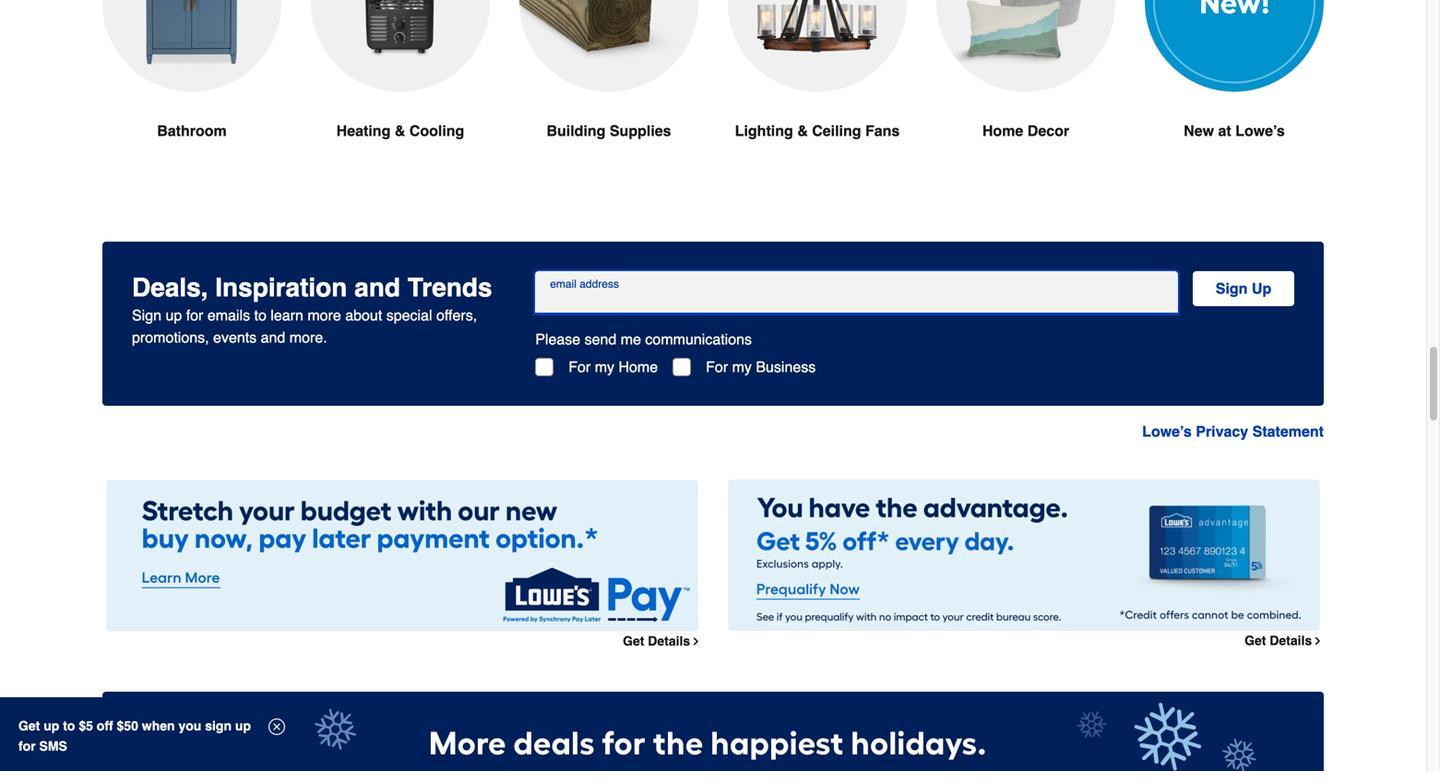 Task type: describe. For each thing, give the bounding box(es) containing it.
trends
[[408, 273, 493, 303]]

up
[[1253, 280, 1272, 297]]

about
[[345, 307, 382, 324]]

ceiling
[[813, 122, 862, 139]]

communications
[[646, 331, 752, 348]]

a 5-light black metal and wood chandelier. image
[[728, 0, 907, 92]]

to inside deals, inspiration and trends sign up for emails to learn more about special offers, promotions, events and more.
[[254, 307, 267, 324]]

for inside deals, inspiration and trends sign up for emails to learn more about special offers, promotions, events and more.
[[186, 307, 203, 324]]

bathroom link
[[102, 0, 282, 186]]

2 horizontal spatial up
[[235, 719, 251, 734]]

get details button for lowe's pay. stretch your budget with our new buy now, pay later payment option. "image" at the bottom of page
[[623, 634, 702, 649]]

sign up button
[[1194, 271, 1295, 306]]

get for the you have the advantage. 5 percent off every day. exclusions apply. image
[[1245, 634, 1267, 649]]

$50
[[117, 719, 138, 734]]

lowe's inside new at lowe's 'link'
[[1236, 122, 1286, 139]]

get for lowe's pay. stretch your budget with our new buy now, pay later payment option. "image" at the bottom of page
[[623, 634, 645, 649]]

when
[[142, 719, 175, 734]]

get up to $5 off $50 when you sign up for sms
[[18, 719, 251, 754]]

you
[[179, 719, 202, 734]]

fans
[[866, 122, 900, 139]]

supplies
[[610, 122, 672, 139]]

home decor
[[983, 122, 1070, 139]]

details for the you have the advantage. 5 percent off every day. exclusions apply. image
[[1270, 634, 1313, 649]]

building supplies
[[547, 122, 672, 139]]

bathroom
[[157, 122, 227, 139]]

lighting
[[735, 122, 794, 139]]

new
[[1184, 122, 1215, 139]]

an end section of a four-by-four pressure treated post. image
[[520, 0, 699, 92]]

my for home
[[595, 359, 615, 376]]

please
[[536, 331, 581, 348]]

decor
[[1028, 122, 1070, 139]]

get details for the you have the advantage. 5 percent off every day. exclusions apply. image
[[1245, 634, 1313, 649]]

new at lowe's link
[[1146, 0, 1325, 186]]

details for lowe's pay. stretch your budget with our new buy now, pay later payment option. "image" at the bottom of page
[[648, 634, 691, 649]]

privacy
[[1197, 423, 1249, 440]]

up inside deals, inspiration and trends sign up for emails to learn more about special offers, promotions, events and more.
[[166, 307, 182, 324]]

for for for my home
[[569, 359, 591, 376]]

get inside get up to $5 off $50 when you sign up for sms
[[18, 719, 40, 734]]

more deals for the happiest holidays. image
[[102, 693, 1325, 772]]

building
[[547, 122, 606, 139]]

a gray fabric storage basket with a white liner and a taupe, blue and green lumbar pillow. image
[[937, 0, 1116, 92]]

for my business
[[706, 359, 816, 376]]

a black indoor utility heater with a thermostat. image
[[311, 0, 490, 92]]

special
[[387, 307, 432, 324]]

0 vertical spatial home
[[983, 122, 1024, 139]]

promotions,
[[132, 329, 209, 346]]

1 horizontal spatial and
[[355, 273, 401, 303]]

cooling
[[410, 122, 465, 139]]



Task type: vqa. For each thing, say whether or not it's contained in the screenshot.
1st & from the right
yes



Task type: locate. For each thing, give the bounding box(es) containing it.
2 my from the left
[[733, 359, 752, 376]]

you have the advantage. 5 percent off every day. exclusions apply. image
[[728, 480, 1321, 631]]

at
[[1219, 122, 1232, 139]]

1 vertical spatial lowe's
[[1143, 423, 1192, 440]]

1 for from the left
[[569, 359, 591, 376]]

deals,
[[132, 273, 208, 303]]

for inside get up to $5 off $50 when you sign up for sms
[[18, 739, 36, 754]]

more.
[[290, 329, 327, 346]]

to inside get up to $5 off $50 when you sign up for sms
[[63, 719, 75, 734]]

chevron right image
[[1313, 635, 1325, 647], [691, 636, 702, 648]]

please send me communications
[[536, 331, 752, 348]]

0 horizontal spatial my
[[595, 359, 615, 376]]

2 for from the left
[[706, 359, 728, 376]]

chevron right image for the you have the advantage. 5 percent off every day. exclusions apply. image
[[1313, 635, 1325, 647]]

1 horizontal spatial &
[[798, 122, 808, 139]]

1 vertical spatial sign
[[132, 307, 162, 324]]

up right sign
[[235, 719, 251, 734]]

sign up
[[1216, 280, 1272, 297]]

1 horizontal spatial get
[[623, 634, 645, 649]]

1 & from the left
[[395, 122, 406, 139]]

1 horizontal spatial chevron right image
[[1313, 635, 1325, 647]]

0 horizontal spatial to
[[63, 719, 75, 734]]

for down send
[[569, 359, 591, 376]]

events
[[213, 329, 257, 346]]

new. image
[[1146, 0, 1325, 92]]

heating & cooling link
[[311, 0, 490, 186]]

up
[[166, 307, 182, 324], [44, 719, 59, 734], [235, 719, 251, 734]]

0 horizontal spatial sign
[[132, 307, 162, 324]]

and
[[355, 273, 401, 303], [261, 329, 286, 346]]

heating & cooling
[[337, 122, 465, 139]]

statement
[[1253, 423, 1325, 440]]

0 vertical spatial lowe's
[[1236, 122, 1286, 139]]

0 horizontal spatial get details button
[[623, 634, 702, 649]]

heating
[[337, 122, 391, 139]]

to left $5 on the left
[[63, 719, 75, 734]]

inspiration
[[215, 273, 347, 303]]

1 horizontal spatial home
[[983, 122, 1024, 139]]

1 horizontal spatial to
[[254, 307, 267, 324]]

0 vertical spatial for
[[186, 307, 203, 324]]

my down send
[[595, 359, 615, 376]]

for left "sms"
[[18, 739, 36, 754]]

sign left up
[[1216, 280, 1248, 297]]

my for business
[[733, 359, 752, 376]]

details
[[1270, 634, 1313, 649], [648, 634, 691, 649]]

lowe's left privacy
[[1143, 423, 1192, 440]]

for up promotions,
[[186, 307, 203, 324]]

0 vertical spatial to
[[254, 307, 267, 324]]

0 horizontal spatial details
[[648, 634, 691, 649]]

my left business
[[733, 359, 752, 376]]

&
[[395, 122, 406, 139], [798, 122, 808, 139]]

0 horizontal spatial get
[[18, 719, 40, 734]]

1 my from the left
[[595, 359, 615, 376]]

1 vertical spatial to
[[63, 719, 75, 734]]

0 horizontal spatial for
[[18, 739, 36, 754]]

emailAddress text field
[[543, 290, 1171, 310]]

1 horizontal spatial up
[[166, 307, 182, 324]]

me
[[621, 331, 642, 348]]

off
[[97, 719, 113, 734]]

1 vertical spatial home
[[619, 359, 658, 376]]

learn
[[271, 307, 304, 324]]

up up promotions,
[[166, 307, 182, 324]]

deals, inspiration and trends sign up for emails to learn more about special offers, promotions, events and more.
[[132, 273, 493, 346]]

0 horizontal spatial and
[[261, 329, 286, 346]]

sign up promotions,
[[132, 307, 162, 324]]

0 horizontal spatial &
[[395, 122, 406, 139]]

2 chevron right image from the left
[[691, 636, 702, 648]]

lowe's privacy statement
[[1143, 423, 1325, 440]]

1 vertical spatial for
[[18, 739, 36, 754]]

for
[[569, 359, 591, 376], [706, 359, 728, 376]]

2 horizontal spatial get
[[1245, 634, 1267, 649]]

1 horizontal spatial get details button
[[1245, 634, 1325, 649]]

lowe's
[[1236, 122, 1286, 139], [1143, 423, 1192, 440]]

get details button
[[1245, 634, 1325, 649], [623, 634, 702, 649]]

business
[[756, 359, 816, 376]]

my
[[595, 359, 615, 376], [733, 359, 752, 376]]

sign
[[205, 719, 232, 734]]

1 horizontal spatial get details
[[1245, 634, 1313, 649]]

& for heating
[[395, 122, 406, 139]]

home
[[983, 122, 1024, 139], [619, 359, 658, 376]]

building supplies link
[[520, 0, 699, 186]]

1 horizontal spatial lowe's
[[1236, 122, 1286, 139]]

sms
[[39, 739, 67, 754]]

for my home
[[569, 359, 658, 376]]

a blue 2-door bathroom vanity with a white top, gold faucet and gold hardware. image
[[102, 0, 282, 92]]

& left the ceiling
[[798, 122, 808, 139]]

for
[[186, 307, 203, 324], [18, 739, 36, 754]]

and down learn
[[261, 329, 286, 346]]

up up "sms"
[[44, 719, 59, 734]]

more
[[308, 307, 341, 324]]

sign inside deals, inspiration and trends sign up for emails to learn more about special offers, promotions, events and more.
[[132, 307, 162, 324]]

home decor link
[[937, 0, 1116, 186]]

lowe's right at
[[1236, 122, 1286, 139]]

lowe's privacy statement link
[[1143, 423, 1325, 440]]

0 vertical spatial and
[[355, 273, 401, 303]]

2 & from the left
[[798, 122, 808, 139]]

1 vertical spatial and
[[261, 329, 286, 346]]

0 vertical spatial sign
[[1216, 280, 1248, 297]]

0 horizontal spatial for
[[569, 359, 591, 376]]

sign
[[1216, 280, 1248, 297], [132, 307, 162, 324]]

get details for lowe's pay. stretch your budget with our new buy now, pay later payment option. "image" at the bottom of page
[[623, 634, 691, 649]]

home left decor
[[983, 122, 1024, 139]]

home down please send me communications on the top of the page
[[619, 359, 658, 376]]

0 horizontal spatial get details
[[623, 634, 691, 649]]

1 chevron right image from the left
[[1313, 635, 1325, 647]]

for for for my business
[[706, 359, 728, 376]]

chevron right image for lowe's pay. stretch your budget with our new buy now, pay later payment option. "image" at the bottom of page
[[691, 636, 702, 648]]

0 horizontal spatial chevron right image
[[691, 636, 702, 648]]

& for lighting
[[798, 122, 808, 139]]

emails
[[208, 307, 250, 324]]

& right heating
[[395, 122, 406, 139]]

and up about
[[355, 273, 401, 303]]

sign inside button
[[1216, 280, 1248, 297]]

new at lowe's
[[1184, 122, 1286, 139]]

1 horizontal spatial details
[[1270, 634, 1313, 649]]

0 horizontal spatial up
[[44, 719, 59, 734]]

send
[[585, 331, 617, 348]]

to
[[254, 307, 267, 324], [63, 719, 75, 734]]

1 horizontal spatial sign
[[1216, 280, 1248, 297]]

$5
[[79, 719, 93, 734]]

1 horizontal spatial for
[[186, 307, 203, 324]]

offers,
[[437, 307, 477, 324]]

get details
[[1245, 634, 1313, 649], [623, 634, 691, 649]]

0 horizontal spatial lowe's
[[1143, 423, 1192, 440]]

lowe's pay. stretch your budget with our new buy now, pay later payment option. image
[[106, 480, 699, 632]]

get
[[1245, 634, 1267, 649], [623, 634, 645, 649], [18, 719, 40, 734]]

lighting & ceiling fans link
[[728, 0, 907, 186]]

get details button for the you have the advantage. 5 percent off every day. exclusions apply. image
[[1245, 634, 1325, 649]]

1 horizontal spatial for
[[706, 359, 728, 376]]

1 horizontal spatial my
[[733, 359, 752, 376]]

lighting & ceiling fans
[[735, 122, 900, 139]]

for down the communications
[[706, 359, 728, 376]]

to left learn
[[254, 307, 267, 324]]

0 horizontal spatial home
[[619, 359, 658, 376]]



